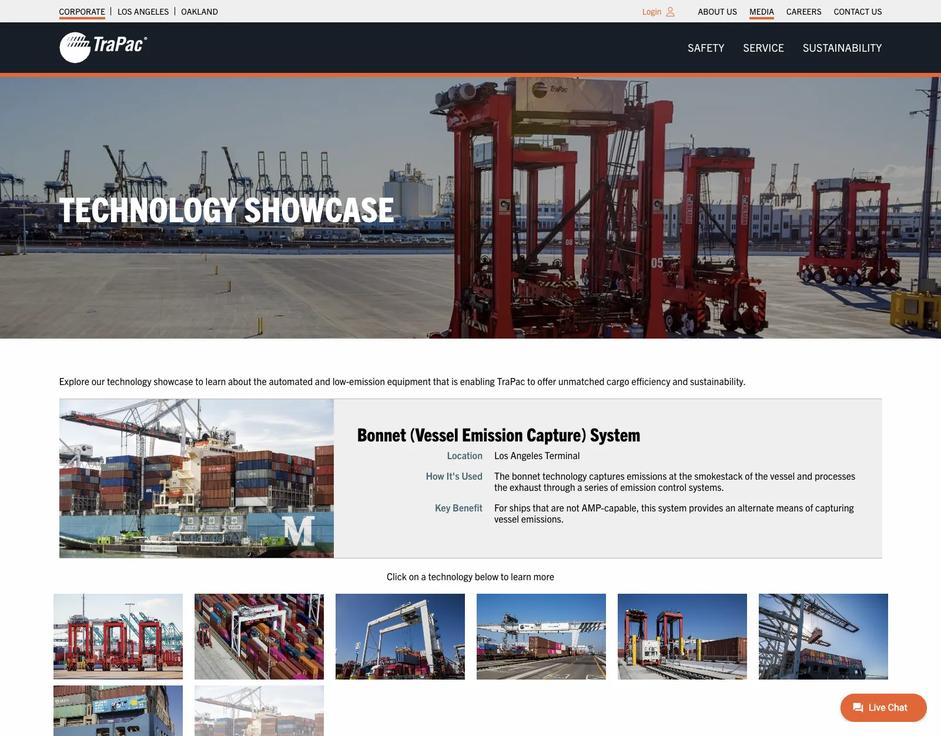 Task type: vqa. For each thing, say whether or not it's contained in the screenshot.
The Berth
no



Task type: describe. For each thing, give the bounding box(es) containing it.
1 vertical spatial a
[[421, 571, 426, 582]]

about
[[699, 6, 725, 16]]

angeles for los angeles terminal
[[511, 449, 543, 461]]

our
[[92, 375, 105, 387]]

click
[[387, 571, 407, 582]]

below
[[475, 571, 499, 582]]

captures
[[589, 469, 625, 481]]

careers
[[787, 6, 822, 16]]

how
[[426, 469, 444, 481]]

alternate
[[738, 501, 774, 513]]

oakland link
[[181, 3, 218, 19]]

the bonnet technology captures emissions at the smokestack of the vessel and processes the exhaust through a series of emission control systems.
[[494, 469, 856, 493]]

system
[[590, 422, 641, 445]]

and inside the bonnet technology captures emissions at the smokestack of the vessel and processes the exhaust through a series of emission control systems.
[[797, 469, 813, 481]]

menu bar containing safety
[[679, 36, 892, 60]]

the
[[494, 469, 510, 481]]

is
[[452, 375, 458, 387]]

bonnet
[[357, 422, 406, 445]]

corporate
[[59, 6, 105, 16]]

technology for captures
[[543, 469, 587, 481]]

smokestack
[[695, 469, 743, 481]]

ships
[[509, 501, 531, 513]]

capable,
[[604, 501, 639, 513]]

corporate image
[[59, 31, 147, 64]]

unmatched
[[559, 375, 605, 387]]

(vessel
[[410, 422, 458, 445]]

emission
[[462, 422, 523, 445]]

an
[[726, 501, 736, 513]]

the right at
[[679, 469, 692, 481]]

showcase
[[154, 375, 193, 387]]

los angeles terminal
[[494, 449, 580, 461]]

technology showcase
[[59, 186, 395, 229]]

location
[[447, 449, 483, 461]]

service
[[744, 41, 785, 54]]

vessel inside the bonnet technology captures emissions at the smokestack of the vessel and processes the exhaust through a series of emission control systems.
[[770, 469, 795, 481]]

are
[[551, 501, 564, 513]]

1 horizontal spatial of
[[745, 469, 753, 481]]

low-
[[333, 375, 349, 387]]

cargo
[[607, 375, 630, 387]]

terminal
[[545, 449, 580, 461]]

amp-
[[582, 501, 604, 513]]

click on a technology below to learn more
[[387, 571, 555, 582]]

at
[[669, 469, 677, 481]]

trapac los angeles automated straddle carrier image
[[53, 594, 183, 680]]

sustainability
[[803, 41, 883, 54]]

sustainability.
[[691, 375, 746, 387]]

capturing
[[816, 501, 854, 513]]

used
[[462, 469, 483, 481]]

efficiency
[[632, 375, 671, 387]]

vessel inside the for ships that are not amp-capable, this system provides an alternate means of capturing vessel emissions.
[[494, 513, 519, 525]]

this
[[641, 501, 656, 513]]

2 horizontal spatial to
[[528, 375, 536, 387]]

automated
[[269, 375, 313, 387]]

los for los angeles terminal
[[494, 449, 508, 461]]

capture)
[[527, 422, 587, 445]]

how it's used
[[426, 469, 483, 481]]

login
[[643, 6, 662, 16]]

means
[[776, 501, 803, 513]]

explore our technology showcase to learn about the automated and low-emission equipment that is enabling trapac to offer unmatched cargo efficiency and sustainability.
[[59, 375, 746, 387]]

systems.
[[689, 481, 724, 493]]

trapac los angeles automated radiation scanning image
[[618, 594, 747, 680]]

us for contact us
[[872, 6, 883, 16]]

bonnet (vessel emission capture) system main content
[[47, 374, 942, 736]]

menu bar containing about us
[[692, 3, 889, 19]]

media
[[750, 6, 775, 16]]

about
[[228, 375, 252, 387]]

safety
[[688, 41, 725, 54]]

provides
[[689, 501, 724, 513]]

equipment
[[387, 375, 431, 387]]

safety link
[[679, 36, 734, 60]]

sustainability link
[[794, 36, 892, 60]]

0 horizontal spatial emission
[[349, 375, 385, 387]]



Task type: locate. For each thing, give the bounding box(es) containing it.
a inside the bonnet technology captures emissions at the smokestack of the vessel and processes the exhaust through a series of emission control systems.
[[577, 481, 582, 493]]

the up alternate
[[755, 469, 768, 481]]

us for about us
[[727, 6, 738, 16]]

technology
[[107, 375, 152, 387], [543, 469, 587, 481], [428, 571, 473, 582]]

1 vertical spatial emission
[[620, 481, 656, 493]]

1 horizontal spatial a
[[577, 481, 582, 493]]

and
[[315, 375, 331, 387], [673, 375, 688, 387], [797, 469, 813, 481]]

los angeles link
[[118, 3, 169, 19]]

0 vertical spatial that
[[433, 375, 450, 387]]

technology down terminal
[[543, 469, 587, 481]]

1 vertical spatial vessel
[[494, 513, 519, 525]]

angeles
[[134, 6, 169, 16], [511, 449, 543, 461]]

menu bar
[[692, 3, 889, 19], [679, 36, 892, 60]]

benefit
[[453, 501, 483, 513]]

a left the series
[[577, 481, 582, 493]]

us right contact
[[872, 6, 883, 16]]

angeles for los angeles
[[134, 6, 169, 16]]

0 horizontal spatial us
[[727, 6, 738, 16]]

1 vertical spatial learn
[[511, 571, 532, 582]]

0 vertical spatial emission
[[349, 375, 385, 387]]

of
[[745, 469, 753, 481], [610, 481, 618, 493], [806, 501, 813, 513]]

0 horizontal spatial learn
[[206, 375, 226, 387]]

it's
[[446, 469, 459, 481]]

about us link
[[699, 3, 738, 19]]

of right means
[[806, 501, 813, 513]]

0 vertical spatial technology
[[107, 375, 152, 387]]

contact us
[[835, 6, 883, 16]]

0 horizontal spatial of
[[610, 481, 618, 493]]

to left offer
[[528, 375, 536, 387]]

a right on
[[421, 571, 426, 582]]

that left is
[[433, 375, 450, 387]]

learn left about
[[206, 375, 226, 387]]

1 horizontal spatial us
[[872, 6, 883, 16]]

and right efficiency
[[673, 375, 688, 387]]

emission
[[349, 375, 385, 387], [620, 481, 656, 493]]

1 horizontal spatial that
[[533, 501, 549, 513]]

0 horizontal spatial los
[[118, 6, 132, 16]]

explore
[[59, 375, 89, 387]]

contact
[[835, 6, 870, 16]]

offer
[[538, 375, 556, 387]]

emissions
[[627, 469, 667, 481]]

for
[[494, 501, 507, 513]]

emissions.
[[521, 513, 564, 525]]

1 vertical spatial los
[[494, 449, 508, 461]]

login link
[[643, 6, 662, 16]]

2 vertical spatial technology
[[428, 571, 473, 582]]

1 vertical spatial technology
[[543, 469, 587, 481]]

los up the
[[494, 449, 508, 461]]

0 horizontal spatial that
[[433, 375, 450, 387]]

us
[[727, 6, 738, 16], [872, 6, 883, 16]]

key benefit
[[435, 501, 483, 513]]

1 vertical spatial menu bar
[[679, 36, 892, 60]]

service link
[[734, 36, 794, 60]]

us right 'about'
[[727, 6, 738, 16]]

the up for
[[494, 481, 508, 493]]

emission left equipment
[[349, 375, 385, 387]]

angeles inside bonnet (vessel emission capture) system main content
[[511, 449, 543, 461]]

that inside the for ships that are not amp-capable, this system provides an alternate means of capturing vessel emissions.
[[533, 501, 549, 513]]

showcase
[[244, 186, 395, 229]]

emission inside the bonnet technology captures emissions at the smokestack of the vessel and processes the exhaust through a series of emission control systems.
[[620, 481, 656, 493]]

0 horizontal spatial to
[[195, 375, 203, 387]]

contact us link
[[835, 3, 883, 19]]

2 horizontal spatial technology
[[543, 469, 587, 481]]

control
[[658, 481, 687, 493]]

0 vertical spatial a
[[577, 481, 582, 493]]

to right showcase
[[195, 375, 203, 387]]

1 vertical spatial angeles
[[511, 449, 543, 461]]

bonnet (vessel emission capture) system
[[357, 422, 641, 445]]

0 horizontal spatial a
[[421, 571, 426, 582]]

the
[[254, 375, 267, 387], [679, 469, 692, 481], [755, 469, 768, 481], [494, 481, 508, 493]]

1 horizontal spatial to
[[501, 571, 509, 582]]

1 horizontal spatial emission
[[620, 481, 656, 493]]

series
[[585, 481, 608, 493]]

processes
[[815, 469, 856, 481]]

for ships that are not amp-capable, this system provides an alternate means of capturing vessel emissions.
[[494, 501, 854, 525]]

enabling
[[460, 375, 495, 387]]

technology for showcase
[[107, 375, 152, 387]]

vessel up means
[[770, 469, 795, 481]]

media link
[[750, 3, 775, 19]]

key
[[435, 501, 450, 513]]

los up corporate "image"
[[118, 6, 132, 16]]

technology right the our
[[107, 375, 152, 387]]

on
[[409, 571, 419, 582]]

technology
[[59, 186, 237, 229]]

through
[[544, 481, 575, 493]]

0 vertical spatial los
[[118, 6, 132, 16]]

exhaust
[[510, 481, 541, 493]]

emission up this
[[620, 481, 656, 493]]

1 horizontal spatial learn
[[511, 571, 532, 582]]

and left "low-"
[[315, 375, 331, 387]]

1 horizontal spatial angeles
[[511, 449, 543, 461]]

2 us from the left
[[872, 6, 883, 16]]

that left are
[[533, 501, 549, 513]]

of inside the for ships that are not amp-capable, this system provides an alternate means of capturing vessel emissions.
[[806, 501, 813, 513]]

1 horizontal spatial vessel
[[770, 469, 795, 481]]

los inside bonnet (vessel emission capture) system main content
[[494, 449, 508, 461]]

oakland
[[181, 6, 218, 16]]

light image
[[667, 7, 675, 16]]

1 horizontal spatial los
[[494, 449, 508, 461]]

more
[[534, 571, 555, 582]]

vessel
[[770, 469, 795, 481], [494, 513, 519, 525]]

0 horizontal spatial and
[[315, 375, 331, 387]]

los for los angeles
[[118, 6, 132, 16]]

los
[[118, 6, 132, 16], [494, 449, 508, 461]]

about us
[[699, 6, 738, 16]]

system
[[658, 501, 687, 513]]

los angeles
[[118, 6, 169, 16]]

technology left below at bottom right
[[428, 571, 473, 582]]

learn
[[206, 375, 226, 387], [511, 571, 532, 582]]

angeles left oakland
[[134, 6, 169, 16]]

0 vertical spatial angeles
[[134, 6, 169, 16]]

to right below at bottom right
[[501, 571, 509, 582]]

0 vertical spatial menu bar
[[692, 3, 889, 19]]

not
[[566, 501, 580, 513]]

corporate link
[[59, 3, 105, 19]]

learn left more
[[511, 571, 532, 582]]

0 horizontal spatial angeles
[[134, 6, 169, 16]]

vessel left emissions.
[[494, 513, 519, 525]]

2 horizontal spatial of
[[806, 501, 813, 513]]

of right the series
[[610, 481, 618, 493]]

2 horizontal spatial and
[[797, 469, 813, 481]]

to
[[195, 375, 203, 387], [528, 375, 536, 387], [501, 571, 509, 582]]

trapac los angeles automated stacking crane image
[[194, 594, 324, 680]]

0 vertical spatial vessel
[[770, 469, 795, 481]]

that
[[433, 375, 450, 387], [533, 501, 549, 513]]

the right about
[[254, 375, 267, 387]]

of right the smokestack
[[745, 469, 753, 481]]

technology inside the bonnet technology captures emissions at the smokestack of the vessel and processes the exhaust through a series of emission control systems.
[[543, 469, 587, 481]]

1 horizontal spatial and
[[673, 375, 688, 387]]

1 horizontal spatial technology
[[428, 571, 473, 582]]

1 us from the left
[[727, 6, 738, 16]]

and left processes
[[797, 469, 813, 481]]

menu bar down careers link
[[679, 36, 892, 60]]

0 vertical spatial learn
[[206, 375, 226, 387]]

menu bar up service
[[692, 3, 889, 19]]

a
[[577, 481, 582, 493], [421, 571, 426, 582]]

bonnet
[[512, 469, 540, 481]]

angeles up 'bonnet'
[[511, 449, 543, 461]]

careers link
[[787, 3, 822, 19]]

trapac
[[497, 375, 526, 387]]

0 horizontal spatial technology
[[107, 375, 152, 387]]

1 vertical spatial that
[[533, 501, 549, 513]]

0 horizontal spatial vessel
[[494, 513, 519, 525]]



